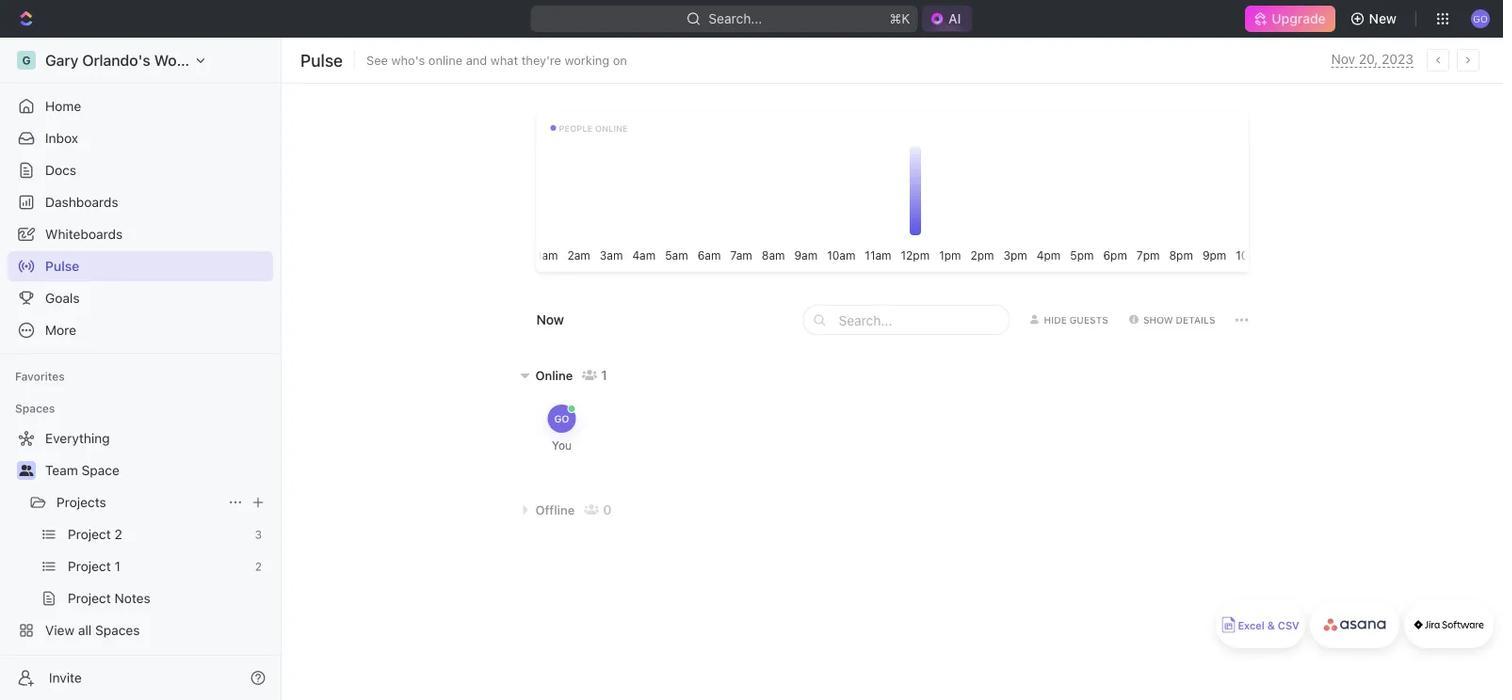Task type: vqa. For each thing, say whether or not it's contained in the screenshot.
'Card Name' text box
no



Task type: locate. For each thing, give the bounding box(es) containing it.
spaces down favorites at left
[[15, 402, 55, 415]]

project 1 link
[[68, 552, 248, 582]]

spaces right all
[[95, 623, 140, 639]]

show
[[1143, 315, 1173, 326]]

space up projects
[[82, 463, 120, 479]]

nov 20, 2023
[[1332, 51, 1414, 67]]

0 vertical spatial 1
[[601, 368, 608, 383]]

project
[[68, 527, 111, 543], [68, 559, 111, 575], [68, 591, 111, 607]]

search...
[[709, 11, 762, 26]]

hide
[[1044, 315, 1067, 326]]

all
[[78, 623, 92, 639]]

show details
[[1143, 315, 1216, 326]]

dashboards
[[45, 195, 118, 210]]

project 2
[[68, 527, 122, 543]]

1 horizontal spatial spaces
[[95, 623, 140, 639]]

project down project 2
[[68, 559, 111, 575]]

10pm
[[1236, 249, 1265, 262]]

0 vertical spatial space
[[82, 463, 120, 479]]

pulse
[[300, 50, 343, 70], [45, 259, 79, 274]]

now
[[536, 312, 564, 328]]

online right people
[[595, 123, 628, 133]]

0 vertical spatial spaces
[[15, 402, 55, 415]]

home
[[45, 98, 81, 114]]

1
[[601, 368, 608, 383], [114, 559, 120, 575]]

1 vertical spatial go
[[555, 414, 569, 424]]

space for team space
[[82, 463, 120, 479]]

1 right online
[[601, 368, 608, 383]]

4am
[[632, 249, 655, 262]]

online left and
[[428, 53, 463, 67]]

project for project 1
[[68, 559, 111, 575]]

team space link
[[45, 456, 269, 486]]

2 down 3 at the left bottom of page
[[255, 560, 262, 574]]

project notes link
[[68, 584, 269, 614]]

project up project 1
[[68, 527, 111, 543]]

whiteboards
[[45, 227, 123, 242]]

nov
[[1332, 51, 1356, 67]]

go
[[1474, 13, 1488, 24], [555, 414, 569, 424]]

project up view all spaces
[[68, 591, 111, 607]]

they're
[[522, 53, 561, 67]]

1 horizontal spatial go
[[1474, 13, 1488, 24]]

0 vertical spatial pulse
[[300, 50, 343, 70]]

1 project from the top
[[68, 527, 111, 543]]

1 inside project 1 link
[[114, 559, 120, 575]]

space
[[82, 463, 120, 479], [89, 655, 127, 671]]

1 vertical spatial pulse
[[45, 259, 79, 274]]

1 vertical spatial online
[[595, 123, 628, 133]]

1 vertical spatial 1
[[114, 559, 120, 575]]

create space link
[[8, 648, 269, 678]]

0 horizontal spatial spaces
[[15, 402, 55, 415]]

1 vertical spatial space
[[89, 655, 127, 671]]

on
[[613, 53, 627, 67]]

2 vertical spatial project
[[68, 591, 111, 607]]

6pm
[[1103, 249, 1127, 262]]

online
[[428, 53, 463, 67], [595, 123, 628, 133]]

5pm
[[1070, 249, 1094, 262]]

9pm
[[1202, 249, 1226, 262]]

20,
[[1359, 51, 1378, 67]]

pulse left see
[[300, 50, 343, 70]]

tree
[[8, 424, 273, 678]]

create
[[45, 655, 86, 671]]

docs link
[[8, 155, 273, 186]]

excel & csv
[[1238, 620, 1300, 633]]

2 down projects link on the bottom left of page
[[114, 527, 122, 543]]

2 project from the top
[[68, 559, 111, 575]]

pulse link
[[8, 252, 273, 282]]

more
[[45, 323, 76, 338]]

1 vertical spatial spaces
[[95, 623, 140, 639]]

project for project notes
[[68, 591, 111, 607]]

project notes
[[68, 591, 150, 607]]

goals link
[[8, 284, 273, 314]]

0 horizontal spatial go
[[555, 414, 569, 424]]

3 project from the top
[[68, 591, 111, 607]]

1 vertical spatial project
[[68, 559, 111, 575]]

space down view all spaces
[[89, 655, 127, 671]]

g
[[22, 54, 31, 67]]

0 vertical spatial go
[[1474, 13, 1488, 24]]

12pm
[[901, 249, 929, 262]]

more button
[[8, 316, 273, 346]]

people online
[[559, 123, 628, 133]]

2
[[114, 527, 122, 543], [255, 560, 262, 574]]

0 horizontal spatial online
[[428, 53, 463, 67]]

guests
[[1070, 315, 1109, 326]]

1pm
[[939, 249, 961, 262]]

working
[[565, 53, 610, 67]]

spaces inside tree
[[95, 623, 140, 639]]

1 horizontal spatial 2
[[255, 560, 262, 574]]

dashboards link
[[8, 187, 273, 218]]

go inside 'go' dropdown button
[[1474, 13, 1488, 24]]

0 vertical spatial 2
[[114, 527, 122, 543]]

view all spaces
[[45, 623, 140, 639]]

tree containing everything
[[8, 424, 273, 678]]

pulse up goals
[[45, 259, 79, 274]]

1 up project notes
[[114, 559, 120, 575]]

workspace
[[154, 51, 232, 69]]

0 vertical spatial project
[[68, 527, 111, 543]]

0 horizontal spatial pulse
[[45, 259, 79, 274]]

0 horizontal spatial 1
[[114, 559, 120, 575]]



Task type: describe. For each thing, give the bounding box(es) containing it.
favorites
[[15, 370, 65, 383]]

1 horizontal spatial online
[[595, 123, 628, 133]]

gary
[[45, 51, 78, 69]]

project for project 2
[[68, 527, 111, 543]]

excel
[[1238, 620, 1265, 633]]

and
[[466, 53, 487, 67]]

projects link
[[57, 488, 220, 518]]

5am
[[665, 249, 688, 262]]

notes
[[114, 591, 150, 607]]

7am
[[730, 249, 752, 262]]

gary orlando's workspace, , element
[[17, 51, 36, 70]]

11am
[[865, 249, 891, 262]]

hide guests
[[1044, 315, 1109, 326]]

0 horizontal spatial 2
[[114, 527, 122, 543]]

2023
[[1382, 51, 1414, 67]]

4pm
[[1036, 249, 1060, 262]]

view all spaces link
[[8, 616, 269, 646]]

8pm
[[1169, 249, 1193, 262]]

see
[[367, 53, 388, 67]]

nov 20, 2023 button
[[1332, 51, 1414, 68]]

space for create space
[[89, 655, 127, 671]]

create space
[[45, 655, 127, 671]]

projects
[[57, 495, 106, 511]]

you
[[552, 439, 572, 452]]

10am
[[827, 249, 855, 262]]

project 1
[[68, 559, 120, 575]]

offline
[[536, 503, 575, 518]]

inbox link
[[8, 123, 273, 154]]

inbox
[[45, 130, 78, 146]]

ai button
[[922, 6, 973, 32]]

project 2 link
[[68, 520, 247, 550]]

docs
[[45, 162, 76, 178]]

home link
[[8, 91, 273, 122]]

online
[[536, 369, 573, 383]]

⌘k
[[890, 11, 910, 26]]

see who's online and what they're working on
[[367, 53, 627, 67]]

team space
[[45, 463, 120, 479]]

7pm
[[1136, 249, 1160, 262]]

invite
[[49, 671, 82, 686]]

2pm
[[970, 249, 994, 262]]

0 vertical spatial online
[[428, 53, 463, 67]]

new button
[[1343, 4, 1408, 34]]

Search... text field
[[839, 306, 1004, 334]]

3
[[255, 528, 262, 542]]

sidebar navigation
[[0, 38, 285, 701]]

view
[[45, 623, 75, 639]]

1 horizontal spatial pulse
[[300, 50, 343, 70]]

whiteboards link
[[8, 219, 273, 250]]

new
[[1369, 11, 1397, 26]]

pulse inside sidebar navigation
[[45, 259, 79, 274]]

csv
[[1278, 620, 1300, 633]]

3am
[[599, 249, 623, 262]]

8am
[[761, 249, 785, 262]]

what
[[491, 53, 518, 67]]

user group image
[[19, 465, 33, 477]]

orlando's
[[82, 51, 150, 69]]

team
[[45, 463, 78, 479]]

2am
[[567, 249, 590, 262]]

excel & csv link
[[1216, 602, 1306, 649]]

people
[[559, 123, 593, 133]]

6am
[[697, 249, 721, 262]]

2am 3am 4am 5am 6am 7am 8am 9am 10am 11am
[[567, 249, 891, 262]]

everything link
[[8, 424, 269, 454]]

gary orlando's workspace
[[45, 51, 232, 69]]

1 horizontal spatial 1
[[601, 368, 608, 383]]

who's
[[391, 53, 425, 67]]

1 vertical spatial 2
[[255, 560, 262, 574]]

go button
[[1466, 4, 1496, 34]]

ai
[[949, 11, 961, 26]]

9am
[[794, 249, 817, 262]]

3pm
[[1003, 249, 1027, 262]]

upgrade
[[1272, 11, 1326, 26]]

favorites button
[[8, 365, 72, 388]]

upgrade link
[[1246, 6, 1335, 32]]

1am
[[536, 249, 558, 262]]

details
[[1176, 315, 1216, 326]]

tree inside sidebar navigation
[[8, 424, 273, 678]]

&
[[1268, 620, 1275, 633]]

everything
[[45, 431, 110, 447]]

1pm 2pm 3pm 4pm 5pm 6pm 7pm 8pm 9pm
[[939, 249, 1226, 262]]

0
[[603, 503, 612, 518]]



